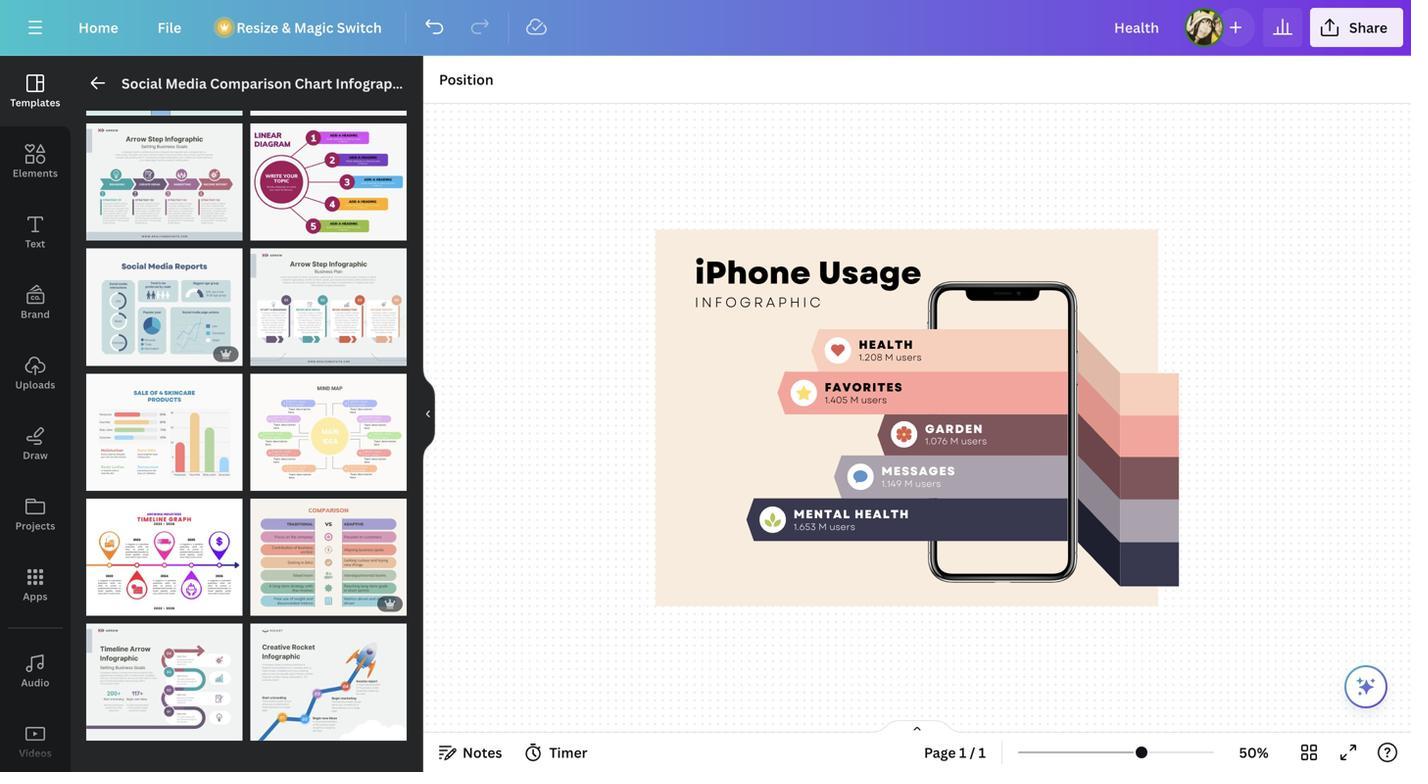 Task type: vqa. For each thing, say whether or not it's contained in the screenshot.
Ally
no



Task type: describe. For each thing, give the bounding box(es) containing it.
colorful minimalist linear steps circular diagram group
[[250, 112, 407, 241]]

timer button
[[518, 737, 595, 768]]

main menu bar
[[0, 0, 1411, 56]]

1.149
[[882, 477, 902, 491]]

media
[[165, 74, 207, 93]]

m for garden
[[950, 435, 959, 448]]

usage
[[818, 250, 922, 296]]

apps button
[[0, 550, 71, 620]]

blue and white modern minimal social media reports graph image
[[86, 249, 243, 366]]

health 1.208 m users
[[859, 337, 922, 364]]

bubble chat icon image
[[854, 471, 868, 483]]

iphone
[[695, 250, 811, 296]]

m for favorites
[[850, 393, 859, 407]]

brand
[[21, 308, 50, 321]]

position
[[439, 70, 494, 89]]

0 vertical spatial infographic
[[336, 74, 413, 93]]

blue creative mind map graph group
[[86, 0, 243, 116]]

grey simple modern timeline arrow infographic chart graph group
[[86, 612, 243, 741]]

hide image
[[422, 367, 435, 461]]

position button
[[431, 64, 502, 95]]

social
[[122, 74, 162, 93]]

mental
[[794, 506, 851, 523]]

blue creative mind map graph image
[[86, 0, 243, 116]]

switch
[[337, 18, 382, 37]]

audio button
[[0, 636, 71, 707]]

elements
[[13, 167, 58, 180]]

0 horizontal spatial grey simple modern arrow step infographic chart graph group
[[86, 112, 243, 241]]

side panel tab list
[[0, 56, 71, 772]]

m for messages
[[904, 477, 913, 491]]

white colorful industries timeline graph image
[[86, 499, 243, 616]]

professional multicolor concept map graphic image
[[250, 374, 407, 491]]

uploads
[[15, 378, 55, 392]]

templates
[[10, 96, 60, 109]]

page
[[924, 743, 956, 762]]

health
[[855, 506, 910, 523]]

users for favorites
[[861, 393, 887, 407]]

home
[[78, 18, 118, 37]]

file
[[158, 18, 181, 37]]

health
[[859, 337, 914, 354]]

users for garden
[[961, 435, 987, 448]]

users for health
[[896, 351, 922, 364]]

professional multicolor concept map graphic group
[[250, 362, 407, 491]]

colorful calm corporate clean mind map group
[[250, 0, 407, 116]]

red playful vertical and horizontal bar chart infographic graph group
[[86, 362, 243, 491]]

50% button
[[1222, 737, 1286, 768]]

list of business comparison infographic bar graph group
[[250, 487, 407, 616]]

brand button
[[0, 268, 71, 338]]

show pages image
[[870, 719, 964, 735]]

users inside mental health 1.653 m users
[[829, 520, 855, 533]]

videos button
[[0, 707, 71, 772]]

&
[[282, 18, 291, 37]]

uploads button
[[0, 338, 71, 409]]

1.208
[[859, 351, 883, 364]]

templates button
[[0, 56, 71, 126]]



Task type: locate. For each thing, give the bounding box(es) containing it.
garden 1.076 m users
[[925, 421, 987, 448]]

graph
[[416, 74, 457, 93]]

0 vertical spatial grey simple modern arrow step infographic chart graph image
[[86, 123, 243, 241]]

m inside mental health 1.653 m users
[[819, 520, 827, 533]]

red playful vertical and horizontal bar chart infographic graph image
[[86, 374, 243, 491]]

users right '1.653'
[[829, 520, 855, 533]]

grey simple modern arrow step infographic chart graph image
[[86, 123, 243, 241], [250, 249, 407, 366]]

list of business comparison infographic bar graph image
[[250, 499, 407, 616]]

1 vertical spatial grey simple modern arrow step infographic chart graph image
[[250, 249, 407, 366]]

users inside garden 1.076 m users
[[961, 435, 987, 448]]

magic
[[294, 18, 334, 37]]

1 horizontal spatial infographic
[[695, 292, 824, 312]]

m right 1.149
[[904, 477, 913, 491]]

0 horizontal spatial grey simple modern arrow step infographic chart graph image
[[86, 123, 243, 241]]

messages
[[882, 463, 956, 480]]

white colorful industries timeline graph group
[[86, 487, 243, 616]]

elements button
[[0, 126, 71, 197]]

m right 1.076
[[950, 435, 959, 448]]

users right 1.405
[[861, 393, 887, 407]]

colorful minimalist linear steps circular diagram image
[[250, 123, 407, 241]]

1.076
[[925, 435, 948, 448]]

audio
[[21, 676, 50, 689]]

m inside garden 1.076 m users
[[950, 435, 959, 448]]

projects button
[[0, 479, 71, 550]]

users for messages
[[915, 477, 941, 491]]

1 horizontal spatial grey simple modern arrow step infographic chart graph image
[[250, 249, 407, 366]]

home link
[[63, 8, 134, 47]]

users right 1.076
[[961, 435, 987, 448]]

page 1 / 1
[[924, 743, 986, 762]]

grey simple modern arrow step infographic chart graph group
[[86, 112, 243, 241], [250, 237, 407, 366]]

canva assistant image
[[1354, 675, 1378, 699]]

1.405
[[825, 393, 848, 407]]

favorites
[[825, 379, 903, 396]]

file button
[[142, 8, 197, 47]]

share button
[[1310, 8, 1403, 47]]

1 horizontal spatial 1
[[979, 743, 986, 762]]

infographic
[[336, 74, 413, 93], [695, 292, 824, 312]]

blue and white modern minimal social media reports graph group
[[86, 237, 243, 366]]

2 1 from the left
[[979, 743, 986, 762]]

m
[[885, 351, 894, 364], [850, 393, 859, 407], [950, 435, 959, 448], [904, 477, 913, 491], [819, 520, 827, 533]]

projects
[[15, 519, 55, 533]]

1.653
[[794, 520, 816, 533]]

timer
[[549, 743, 588, 762]]

grey simple modern arrow step infographic chart graph image for the right grey simple modern arrow step infographic chart graph group
[[250, 249, 407, 366]]

resize & magic switch button
[[205, 8, 398, 47]]

grey simple modern timeline arrow infographic chart graph image
[[86, 624, 243, 741]]

grey simple modern creative rocket infographic chart graph group
[[250, 612, 407, 741]]

mental health 1.653 m users
[[794, 506, 910, 533]]

comparison
[[210, 74, 291, 93]]

messages 1.149 m users
[[882, 463, 956, 491]]

users right 1.208
[[896, 351, 922, 364]]

m right 1.208
[[885, 351, 894, 364]]

1 horizontal spatial grey simple modern arrow step infographic chart graph group
[[250, 237, 407, 366]]

favorites 1.405 m users
[[825, 379, 903, 407]]

draw button
[[0, 409, 71, 479]]

colorful calm corporate clean mind map image
[[250, 0, 407, 116]]

m for health
[[885, 351, 894, 364]]

text
[[25, 237, 45, 250]]

share
[[1349, 18, 1388, 37]]

resize & magic switch
[[236, 18, 382, 37]]

users inside 'favorites 1.405 m users'
[[861, 393, 887, 407]]

grey simple modern arrow step infographic chart graph image for leftmost grey simple modern arrow step infographic chart graph group
[[86, 123, 243, 241]]

resize
[[236, 18, 278, 37]]

0 horizontal spatial infographic
[[336, 74, 413, 93]]

chart
[[295, 74, 332, 93]]

text button
[[0, 197, 71, 268]]

m right 1.405
[[850, 393, 859, 407]]

1 right /
[[979, 743, 986, 762]]

notes
[[463, 743, 502, 762]]

users inside messages 1.149 m users
[[915, 477, 941, 491]]

garden
[[925, 421, 984, 437]]

videos
[[19, 747, 52, 760]]

1 vertical spatial infographic
[[695, 292, 824, 312]]

m inside messages 1.149 m users
[[904, 477, 913, 491]]

0 horizontal spatial 1
[[959, 743, 967, 762]]

users
[[896, 351, 922, 364], [861, 393, 887, 407], [961, 435, 987, 448], [915, 477, 941, 491], [829, 520, 855, 533]]

notes button
[[431, 737, 510, 768]]

m inside 'favorites 1.405 m users'
[[850, 393, 859, 407]]

/
[[970, 743, 976, 762]]

1 1 from the left
[[959, 743, 967, 762]]

draw
[[23, 449, 48, 462]]

users right 1.149
[[915, 477, 941, 491]]

1 left /
[[959, 743, 967, 762]]

users inside health 1.208 m users
[[896, 351, 922, 364]]

Design title text field
[[1099, 8, 1177, 47]]

grey simple modern creative rocket infographic chart graph image
[[250, 624, 407, 741]]

apps
[[23, 590, 48, 603]]

50%
[[1239, 743, 1269, 762]]

m right '1.653'
[[819, 520, 827, 533]]

iphone usage
[[695, 250, 922, 296]]

social media comparison chart infographic graph
[[122, 74, 457, 93]]

star icon image
[[796, 386, 812, 400]]

m inside health 1.208 m users
[[885, 351, 894, 364]]

1
[[959, 743, 967, 762], [979, 743, 986, 762]]



